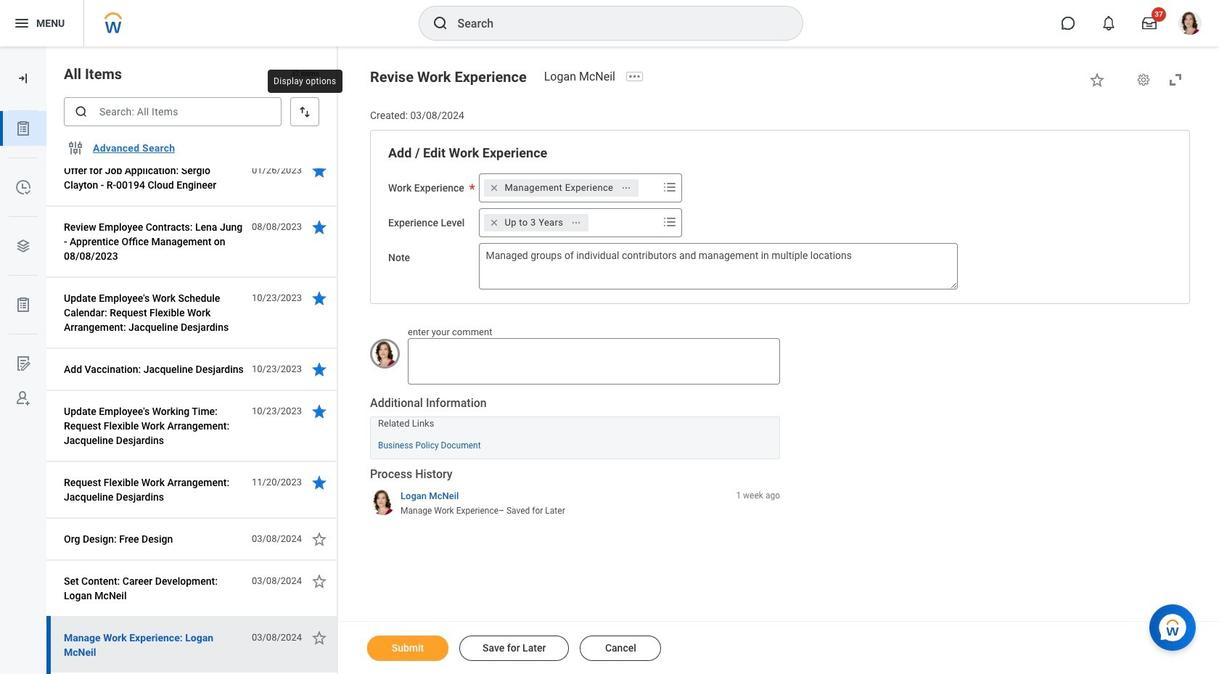 Task type: locate. For each thing, give the bounding box(es) containing it.
search image
[[432, 15, 449, 32]]

2 x small image from the top
[[487, 215, 502, 230]]

related actions image
[[622, 183, 632, 193], [571, 217, 582, 228]]

2 clipboard image from the top
[[15, 296, 32, 314]]

process history region
[[370, 467, 780, 522]]

star image
[[1089, 71, 1106, 89], [311, 474, 328, 491], [311, 531, 328, 548], [311, 573, 328, 590], [311, 629, 328, 647]]

group
[[388, 144, 1172, 289]]

1 vertical spatial related actions image
[[571, 217, 582, 228]]

related actions image down management experience, press delete to clear value. option
[[571, 217, 582, 228]]

star image
[[311, 162, 328, 179], [311, 219, 328, 236], [311, 290, 328, 307], [311, 361, 328, 378], [311, 403, 328, 420]]

up to 3 years, press delete to clear value. option
[[484, 214, 589, 231]]

5 star image from the top
[[311, 403, 328, 420]]

additional information region
[[370, 396, 780, 460]]

x small image inside management experience, press delete to clear value. option
[[487, 181, 502, 195]]

tooltip
[[264, 65, 347, 97]]

x small image for up to 3 years element
[[487, 215, 502, 230]]

3 star image from the top
[[311, 290, 328, 307]]

4 star image from the top
[[311, 361, 328, 378]]

x small image up up to 3 years, press delete to clear value. option
[[487, 181, 502, 195]]

management experience, press delete to clear value. option
[[484, 179, 639, 197]]

related actions image inside management experience, press delete to clear value. option
[[622, 183, 632, 193]]

1 horizontal spatial related actions image
[[622, 183, 632, 193]]

profile logan mcneil image
[[1179, 12, 1202, 38]]

related actions image inside up to 3 years, press delete to clear value. option
[[571, 217, 582, 228]]

action bar region
[[338, 621, 1220, 674]]

None text field
[[479, 243, 959, 289], [408, 338, 780, 385], [479, 243, 959, 289], [408, 338, 780, 385]]

list
[[0, 111, 46, 416]]

clipboard image
[[15, 120, 32, 137], [15, 296, 32, 314]]

x small image inside up to 3 years, press delete to clear value. option
[[487, 215, 502, 230]]

0 vertical spatial related actions image
[[622, 183, 632, 193]]

notifications large image
[[1102, 16, 1116, 30]]

logan mcneil element
[[544, 70, 624, 83]]

1 vertical spatial x small image
[[487, 215, 502, 230]]

perspective image
[[15, 237, 32, 255]]

clipboard image up rename image
[[15, 296, 32, 314]]

1 vertical spatial clipboard image
[[15, 296, 32, 314]]

item list element
[[46, 0, 338, 674]]

0 vertical spatial x small image
[[487, 181, 502, 195]]

user plus image
[[15, 390, 32, 407]]

clipboard image down transformation import icon
[[15, 120, 32, 137]]

x small image for management experience "element"
[[487, 181, 502, 195]]

related actions image left prompts image
[[622, 183, 632, 193]]

x small image
[[487, 181, 502, 195], [487, 215, 502, 230]]

0 horizontal spatial related actions image
[[571, 217, 582, 228]]

x small image left up to 3 years element
[[487, 215, 502, 230]]

0 vertical spatial clipboard image
[[15, 120, 32, 137]]

1 x small image from the top
[[487, 181, 502, 195]]



Task type: describe. For each thing, give the bounding box(es) containing it.
prompts image
[[662, 213, 679, 231]]

inbox large image
[[1143, 16, 1157, 30]]

related actions image for management experience "element"
[[622, 183, 632, 193]]

management experience element
[[505, 181, 614, 194]]

gear image
[[1137, 73, 1151, 87]]

sort image
[[298, 105, 312, 119]]

justify image
[[13, 15, 30, 32]]

configure image
[[67, 139, 84, 157]]

1 clipboard image from the top
[[15, 120, 32, 137]]

Search: All Items text field
[[64, 97, 282, 126]]

2 star image from the top
[[311, 219, 328, 236]]

clock check image
[[15, 179, 32, 196]]

related actions image for up to 3 years element
[[571, 217, 582, 228]]

fullscreen image
[[1167, 71, 1185, 89]]

prompts image
[[662, 178, 679, 196]]

Search Workday  search field
[[458, 7, 773, 39]]

transformation import image
[[16, 71, 30, 86]]

1 star image from the top
[[311, 162, 328, 179]]

rename image
[[15, 355, 32, 372]]

employee's photo (logan mcneil) image
[[370, 339, 400, 369]]

search image
[[74, 105, 89, 119]]

up to 3 years element
[[505, 216, 563, 229]]



Task type: vqa. For each thing, say whether or not it's contained in the screenshot.
'Workplace Management'
no



